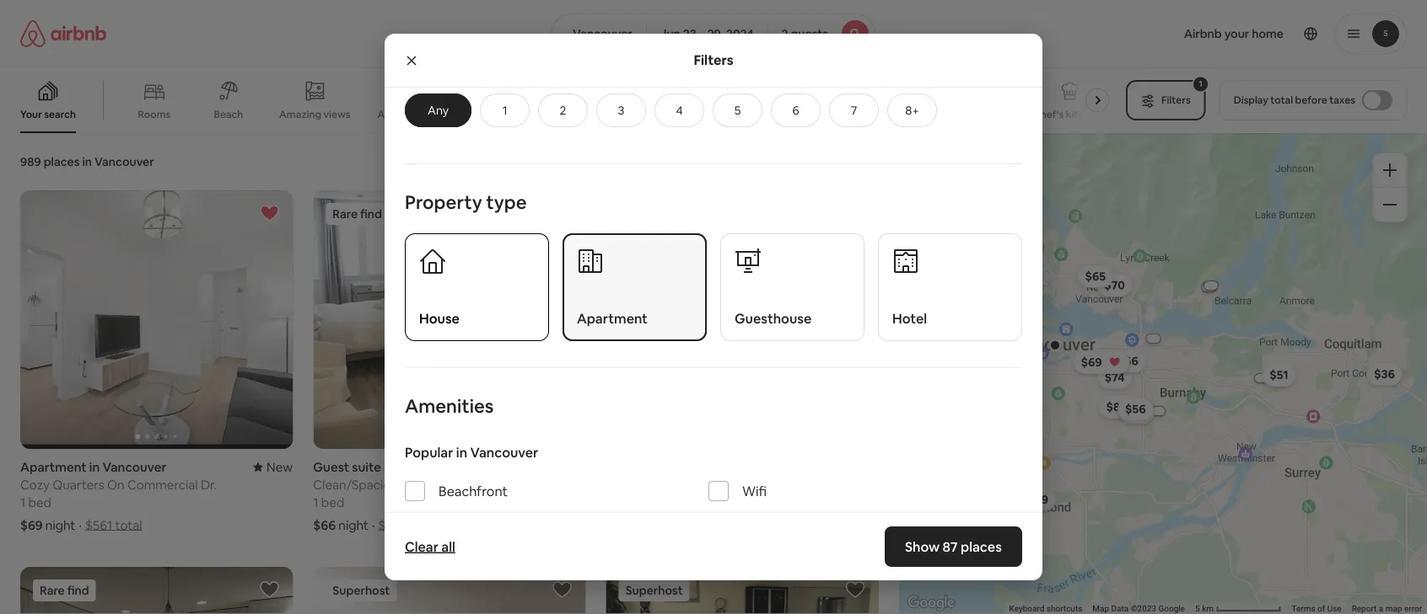 Task type: vqa. For each thing, say whether or not it's contained in the screenshot.
map data ©2023 google
yes



Task type: locate. For each thing, give the bounding box(es) containing it.
views
[[324, 108, 351, 121]]

total left before
[[1271, 94, 1293, 107]]

map data ©2023 google
[[1093, 604, 1185, 615]]

·
[[79, 518, 82, 534], [372, 518, 375, 534]]

1 vertical spatial places
[[961, 539, 1002, 556]]

0 vertical spatial beachfront
[[867, 108, 920, 121]]

8+ element
[[905, 103, 919, 118]]

terms of use
[[1292, 604, 1342, 615]]

1 vertical spatial apartment
[[20, 459, 87, 476]]

amazing left views at the left
[[279, 108, 321, 121]]

filters dialog
[[385, 0, 1043, 615]]

$70 button
[[1097, 274, 1133, 297]]

1 vertical spatial new
[[267, 459, 293, 476]]

1 horizontal spatial bed
[[321, 495, 344, 511]]

dr.
[[201, 477, 217, 494]]

0 horizontal spatial night
[[45, 518, 75, 534]]

1 down the guest
[[313, 495, 318, 511]]

your
[[20, 108, 42, 121]]

2 left cabins
[[560, 103, 566, 118]]

bright
[[655, 477, 690, 494]]

in inside "filters" dialog
[[456, 444, 467, 461]]

amazing for amazing views
[[279, 108, 321, 121]]

1 vertical spatial beachfront
[[439, 483, 508, 500]]

0 horizontal spatial amazing
[[279, 108, 321, 121]]

show 87 places link
[[885, 527, 1022, 568]]

1 vertical spatial $69
[[20, 518, 43, 534]]

1 left parks
[[502, 103, 507, 118]]

apartment inside apartment in vancouver cozy quarters on commercial dr. 1 bed $69 night · $561 total
[[20, 459, 87, 476]]

None search field
[[552, 13, 876, 54]]

5 km
[[1195, 604, 1216, 615]]

commercial
[[127, 477, 198, 494]]

amazing left the pools
[[378, 108, 420, 121]]

vancouver
[[573, 26, 632, 41], [94, 154, 154, 170], [470, 444, 538, 461], [102, 459, 166, 476], [397, 459, 461, 476], [487, 477, 549, 494], [807, 477, 870, 494]]

0 vertical spatial 5
[[734, 103, 741, 118]]

amazing pools
[[378, 108, 448, 121]]

1 down cozy at left bottom
[[20, 495, 25, 511]]

guest
[[313, 459, 349, 476]]

1 bed from the left
[[28, 495, 51, 511]]

suite up clean/spacious
[[352, 459, 381, 476]]

filters
[[694, 51, 734, 69]]

new left the guest
[[267, 459, 293, 476]]

terms of use link
[[1292, 604, 1342, 615]]

places right the '87'
[[961, 539, 1002, 556]]

2 horizontal spatial total
[[1271, 94, 1293, 107]]

bed
[[28, 495, 51, 511], [321, 495, 344, 511]]

group
[[0, 67, 1116, 133], [20, 191, 293, 450], [313, 191, 586, 450], [606, 191, 879, 450], [20, 568, 293, 615], [313, 568, 586, 615], [606, 568, 879, 615]]

house
[[419, 310, 460, 327]]

0 horizontal spatial 2
[[560, 103, 566, 118]]

1 down profile element
[[1199, 78, 1203, 89]]

beachfront inside "filters" dialog
[[439, 483, 508, 500]]

3 button
[[596, 93, 646, 127]]

0 vertical spatial $69
[[1081, 355, 1102, 370]]

0 horizontal spatial apartment
[[20, 459, 87, 476]]

search
[[44, 108, 76, 121]]

· inside guest suite in vancouver clean/spacious apartment in vancouver east 1 bed $66 night · $526 total
[[372, 518, 375, 534]]

google map
showing 29 stays. including 1 saved stay. region
[[899, 133, 1427, 615]]

$74 button
[[1097, 366, 1132, 390]]

1 vertical spatial suite
[[732, 477, 760, 494]]

· left $526
[[372, 518, 375, 534]]

suite left - on the bottom of the page
[[732, 477, 760, 494]]

1 horizontal spatial total
[[410, 518, 437, 534]]

guesthouse
[[735, 310, 812, 327]]

0 vertical spatial suite
[[352, 459, 381, 476]]

$69 left the $74
[[1081, 355, 1102, 370]]

group containing amazing views
[[0, 67, 1116, 133]]

kitchens
[[1066, 108, 1107, 121]]

1 horizontal spatial suite
[[732, 477, 760, 494]]

add to wishlist: guest suite in north vancouver image
[[259, 580, 279, 601]]

national
[[475, 108, 515, 121]]

2 button
[[538, 93, 588, 127]]

zoom in image
[[1383, 164, 1397, 177]]

0 horizontal spatial total
[[115, 518, 142, 534]]

display
[[1234, 94, 1268, 107]]

$66 down clean/spacious
[[313, 518, 336, 534]]

vancouver right north
[[807, 477, 870, 494]]

1 vertical spatial 5
[[1195, 604, 1200, 615]]

2 horizontal spatial apartment
[[577, 310, 648, 327]]

chef's kitchens
[[1033, 108, 1107, 121]]

house button
[[405, 233, 549, 342]]

pools
[[422, 108, 448, 121]]

bed down clean/spacious
[[321, 495, 344, 511]]

apartment inside button
[[577, 310, 648, 327]]

night left $561
[[45, 518, 75, 534]]

1 inside button
[[502, 103, 507, 118]]

cabins
[[578, 108, 610, 121]]

national parks
[[475, 108, 543, 121]]

5
[[734, 103, 741, 118], [1195, 604, 1200, 615]]

5 button
[[713, 93, 763, 127]]

5 left km
[[1195, 604, 1200, 615]]

0 vertical spatial new
[[806, 108, 827, 121]]

places right 989
[[44, 154, 80, 170]]

rooms
[[138, 108, 171, 121]]

1 vertical spatial 2
[[560, 103, 566, 118]]

0 horizontal spatial bed
[[28, 495, 51, 511]]

1 horizontal spatial night
[[339, 518, 369, 534]]

0 horizontal spatial suite
[[352, 459, 381, 476]]

new place to stay image
[[253, 459, 293, 476]]

vancouver left the (167)
[[470, 444, 538, 461]]

989 places in vancouver
[[20, 154, 154, 170]]

suite inside guest suite in vancouver clean/spacious apartment in vancouver east 1 bed $66 night · $526 total
[[352, 459, 381, 476]]

1 horizontal spatial amazing
[[378, 108, 420, 121]]

amenities
[[405, 394, 494, 418]]

new right 6
[[806, 108, 827, 121]]

vancouver left jun
[[573, 26, 632, 41]]

5 inside button
[[734, 103, 741, 118]]

in up quarters at bottom left
[[89, 459, 100, 476]]

1 horizontal spatial new
[[806, 108, 827, 121]]

error
[[1404, 604, 1422, 615]]

night inside guest suite in vancouver clean/spacious apartment in vancouver east 1 bed $66 night · $526 total
[[339, 518, 369, 534]]

1 horizontal spatial 5
[[1195, 604, 1200, 615]]

remove from wishlist: apartment in vancouver image
[[259, 203, 279, 224]]

vancouver down "rooms"
[[94, 154, 154, 170]]

total
[[1271, 94, 1293, 107], [115, 518, 142, 534], [410, 518, 437, 534]]

8+
[[905, 103, 919, 118]]

night inside apartment in vancouver cozy quarters on commercial dr. 1 bed $69 night · $561 total
[[45, 518, 75, 534]]

night left $526
[[339, 518, 369, 534]]

popular
[[405, 444, 453, 461]]

total up the clear
[[410, 518, 437, 534]]

1 horizontal spatial apartment
[[406, 477, 471, 494]]

$69 inside apartment in vancouver cozy quarters on commercial dr. 1 bed $69 night · $561 total
[[20, 518, 43, 534]]

2
[[782, 26, 788, 41], [560, 103, 566, 118]]

vancouver up the "on"
[[102, 459, 166, 476]]

1 horizontal spatial 2
[[782, 26, 788, 41]]

· left $561
[[79, 518, 82, 534]]

1 inside apartment in vancouver cozy quarters on commercial dr. 1 bed $69 night · $561 total
[[20, 495, 25, 511]]

0 horizontal spatial 5
[[734, 103, 741, 118]]

0 vertical spatial $66
[[1117, 354, 1139, 369]]

lake
[[731, 108, 754, 121]]

$69 down cozy at left bottom
[[20, 518, 43, 534]]

any element
[[423, 103, 454, 118]]

2 vertical spatial apartment
[[406, 477, 471, 494]]

report a map error
[[1352, 604, 1422, 615]]

0 horizontal spatial beachfront
[[439, 483, 508, 500]]

amazing
[[279, 108, 321, 121], [378, 108, 420, 121]]

1 horizontal spatial beachfront
[[867, 108, 920, 121]]

$66 inside button
[[1117, 354, 1139, 369]]

beachfront down popular in vancouver
[[439, 483, 508, 500]]

4.85
[[527, 459, 552, 476]]

0 vertical spatial 2
[[782, 26, 788, 41]]

vancouver down 4.85
[[487, 477, 549, 494]]

29,
[[707, 26, 724, 41]]

1 night from the left
[[45, 518, 75, 534]]

bed down cozy at left bottom
[[28, 495, 51, 511]]

$56 button
[[1118, 398, 1154, 421], [1119, 401, 1155, 425]]

1 · from the left
[[79, 518, 82, 534]]

1 vertical spatial $66
[[313, 518, 336, 534]]

total right $561
[[115, 518, 142, 534]]

0 horizontal spatial $69
[[20, 518, 43, 534]]

1 horizontal spatial ·
[[372, 518, 375, 534]]

$56
[[1125, 402, 1146, 417], [1126, 405, 1147, 420]]

2 left guests on the top of the page
[[782, 26, 788, 41]]

guest suite in vancouver clean/spacious apartment in vancouver east 1 bed $66 night · $526 total
[[313, 459, 576, 534]]

0 vertical spatial apartment
[[577, 310, 648, 327]]

5 inside button
[[1195, 604, 1200, 615]]

none search field containing vancouver
[[552, 13, 876, 54]]

total inside button
[[1271, 94, 1293, 107]]

$65 $70
[[1085, 269, 1125, 293]]

0 horizontal spatial ·
[[79, 518, 82, 534]]

1 horizontal spatial $69
[[1081, 355, 1102, 370]]

2 bed from the left
[[321, 495, 344, 511]]

2 night from the left
[[339, 518, 369, 534]]

$69 inside button
[[1081, 355, 1102, 370]]

87
[[943, 539, 958, 556]]

in right "popular"
[[456, 444, 467, 461]]

beachfront right 7
[[867, 108, 920, 121]]

1 horizontal spatial $66
[[1117, 354, 1139, 369]]

a
[[1379, 604, 1383, 615]]

0 vertical spatial places
[[44, 154, 80, 170]]

keyboard shortcuts
[[1009, 604, 1082, 615]]

2 · from the left
[[372, 518, 375, 534]]

2 inside "filters" dialog
[[560, 103, 566, 118]]

night
[[45, 518, 75, 534], [339, 518, 369, 534]]

display total before taxes
[[1234, 94, 1355, 107]]

east
[[552, 477, 576, 494]]

0 horizontal spatial $66
[[313, 518, 336, 534]]

vancouver up $526 total button
[[397, 459, 461, 476]]

$66 up the $74
[[1117, 354, 1139, 369]]

1 horizontal spatial places
[[961, 539, 1002, 556]]

$74
[[1105, 370, 1125, 385]]

profile element
[[896, 0, 1407, 67]]

1
[[1199, 78, 1203, 89], [502, 103, 507, 118], [20, 495, 25, 511], [313, 495, 318, 511]]

5 left 6
[[734, 103, 741, 118]]

before
[[1295, 94, 1327, 107]]



Task type: describe. For each thing, give the bounding box(es) containing it.
total inside apartment in vancouver cozy quarters on commercial dr. 1 bed $69 night · $561 total
[[115, 518, 142, 534]]

$36 button
[[1367, 363, 1403, 386]]

total inside guest suite in vancouver clean/spacious apartment in vancouver east 1 bed $66 night · $526 total
[[410, 518, 437, 534]]

beach
[[214, 108, 243, 121]]

$526
[[378, 518, 407, 534]]

add to wishlist: room in vancouver image
[[845, 580, 865, 601]]

-
[[763, 477, 768, 494]]

2 for 2
[[560, 103, 566, 118]]

property type
[[405, 190, 527, 214]]

shortcuts
[[1047, 604, 1082, 615]]

$66 button
[[1110, 350, 1146, 373]]

guests
[[791, 26, 828, 41]]

$65 button
[[1078, 265, 1114, 288]]

map
[[1093, 604, 1109, 615]]

2 guests
[[782, 26, 828, 41]]

6
[[792, 103, 799, 118]]

apartment inside guest suite in vancouver clean/spacious apartment in vancouver east 1 bed $66 night · $526 total
[[406, 477, 471, 494]]

chef's
[[1033, 108, 1064, 121]]

keyboard shortcuts button
[[1009, 604, 1082, 615]]

clear all button
[[396, 531, 464, 564]]

taxes
[[1329, 94, 1355, 107]]

property
[[405, 190, 482, 214]]

bed inside apartment in vancouver cozy quarters on commercial dr. 1 bed $69 night · $561 total
[[28, 495, 51, 511]]

clear
[[405, 539, 439, 556]]

report a map error link
[[1352, 604, 1422, 615]]

apartment button
[[563, 233, 707, 342]]

$79
[[1028, 492, 1049, 508]]

hotel button
[[878, 233, 1022, 342]]

2 guests button
[[767, 13, 876, 54]]

places inside "filters" dialog
[[961, 539, 1002, 556]]

clear all
[[405, 539, 455, 556]]

8+ button
[[887, 93, 937, 127]]

$66 inside guest suite in vancouver clean/spacious apartment in vancouver east 1 bed $66 night · $526 total
[[313, 518, 336, 534]]

5 for 5
[[734, 103, 741, 118]]

zoom out image
[[1383, 198, 1397, 212]]

clean/spacious
[[313, 477, 404, 494]]

2 for 2 guests
[[782, 26, 788, 41]]

map
[[1386, 604, 1402, 615]]

central,
[[606, 477, 652, 494]]

· inside apartment in vancouver cozy quarters on commercial dr. 1 bed $69 night · $561 total
[[79, 518, 82, 534]]

in right 989
[[82, 154, 92, 170]]

$65
[[1085, 269, 1106, 284]]

$561
[[85, 518, 112, 534]]

3
[[618, 103, 625, 118]]

queen
[[693, 477, 730, 494]]

in down popular in vancouver
[[474, 477, 484, 494]]

$526 total button
[[378, 518, 437, 534]]

$36
[[1374, 367, 1395, 382]]

1 button
[[480, 93, 530, 127]]

vancouver inside "filters" dialog
[[470, 444, 538, 461]]

any
[[428, 103, 449, 118]]

0 horizontal spatial places
[[44, 154, 80, 170]]

vancouver inside apartment in vancouver cozy quarters on commercial dr. 1 bed $69 night · $561 total
[[102, 459, 166, 476]]

central, bright  queen suite - north vancouver
[[606, 477, 870, 494]]

4 button
[[655, 93, 704, 127]]

5 km button
[[1190, 603, 1287, 615]]

parks
[[517, 108, 543, 121]]

7 button
[[829, 93, 879, 127]]

2024
[[726, 26, 754, 41]]

$70
[[1104, 278, 1125, 293]]

23
[[683, 26, 696, 41]]

in up clean/spacious
[[384, 459, 394, 476]]

1 inside guest suite in vancouver clean/spacious apartment in vancouver east 1 bed $66 night · $526 total
[[313, 495, 318, 511]]

display total before taxes button
[[1219, 80, 1407, 121]]

vancouver button
[[552, 13, 647, 54]]

$561 total button
[[85, 518, 142, 534]]

all
[[441, 539, 455, 556]]

7
[[851, 103, 857, 118]]

type
[[486, 190, 527, 214]]

4
[[676, 103, 683, 118]]

–
[[699, 26, 705, 41]]

apartment for apartment in vancouver cozy quarters on commercial dr. 1 bed $69 night · $561 total
[[20, 459, 87, 476]]

$51 button
[[1262, 364, 1296, 387]]

skiing
[[654, 108, 682, 121]]

0 horizontal spatial new
[[267, 459, 293, 476]]

$88
[[1106, 400, 1127, 415]]

6 button
[[771, 93, 821, 127]]

report
[[1352, 604, 1377, 615]]

amazing views
[[279, 108, 351, 121]]

5 for 5 km
[[1195, 604, 1200, 615]]

apartment for apartment
[[577, 310, 648, 327]]

km
[[1202, 604, 1214, 615]]

jun 23 – 29, 2024
[[660, 26, 754, 41]]

use
[[1327, 604, 1342, 615]]

bed inside guest suite in vancouver clean/spacious apartment in vancouver east 1 bed $66 night · $526 total
[[321, 495, 344, 511]]

$69 button
[[1073, 351, 1130, 375]]

your search
[[20, 108, 76, 121]]

$51
[[1270, 368, 1289, 383]]

apartment in vancouver cozy quarters on commercial dr. 1 bed $69 night · $561 total
[[20, 459, 217, 534]]

jun
[[660, 26, 681, 41]]

jun 23 – 29, 2024 button
[[646, 13, 768, 54]]

amazing for amazing pools
[[378, 108, 420, 121]]

show
[[905, 539, 940, 556]]

data
[[1111, 604, 1129, 615]]

cozy
[[20, 477, 50, 494]]

google image
[[903, 593, 959, 615]]

google
[[1159, 604, 1185, 615]]

popular in vancouver
[[405, 444, 538, 461]]

wifi
[[742, 483, 767, 500]]

vancouver inside button
[[573, 26, 632, 41]]

keyboard
[[1009, 604, 1045, 615]]

quarters
[[53, 477, 104, 494]]

add to wishlist: home in vancouver image
[[552, 580, 572, 601]]

north
[[771, 477, 805, 494]]

in inside apartment in vancouver cozy quarters on commercial dr. 1 bed $69 night · $561 total
[[89, 459, 100, 476]]

4.85 (167)
[[527, 459, 586, 476]]



